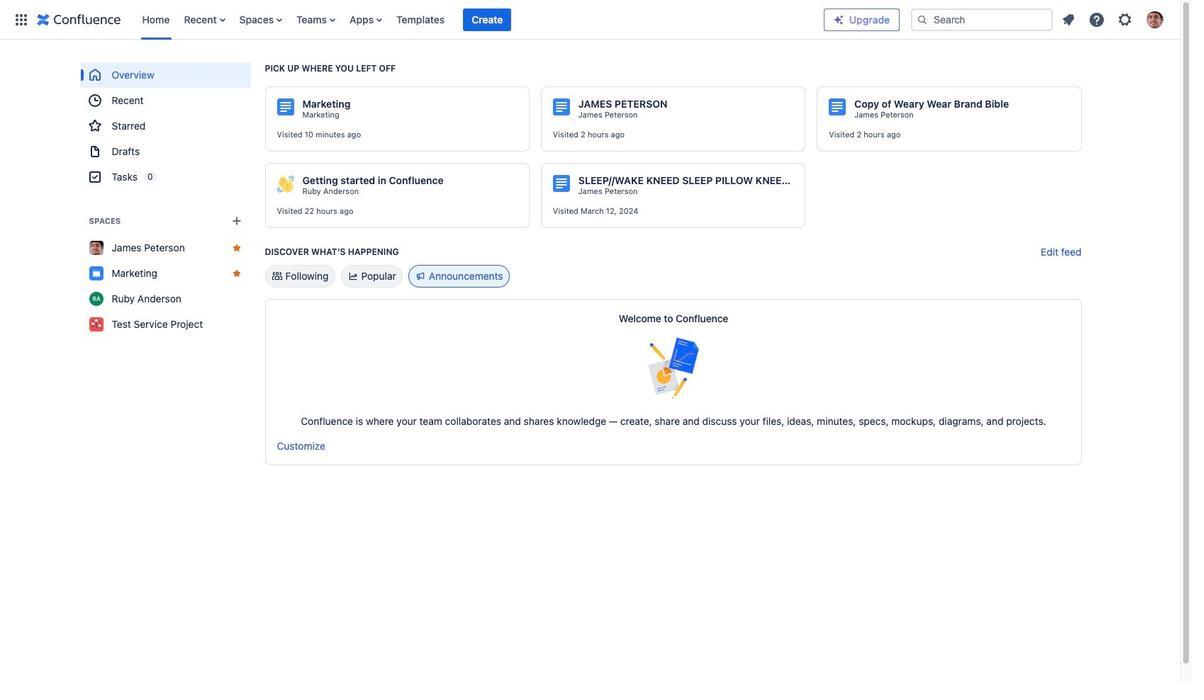 Task type: describe. For each thing, give the bounding box(es) containing it.
appswitcher icon image
[[13, 11, 30, 28]]

Search field
[[911, 8, 1053, 31]]

list for appswitcher icon
[[135, 0, 824, 39]]

search image
[[917, 14, 928, 25]]

unstar this space image
[[231, 243, 242, 254]]

unstar this space image
[[231, 268, 242, 279]]

create a space image
[[228, 213, 245, 230]]



Task type: locate. For each thing, give the bounding box(es) containing it.
1 horizontal spatial list
[[1056, 7, 1172, 32]]

None search field
[[911, 8, 1053, 31]]

banner
[[0, 0, 1181, 40]]

list item
[[463, 8, 511, 31]]

your profile and preferences image
[[1147, 11, 1164, 28]]

list item inside "global" element
[[463, 8, 511, 31]]

notification icon image
[[1060, 11, 1077, 28]]

settings icon image
[[1117, 11, 1134, 28]]

:wave: image
[[277, 176, 294, 193], [277, 176, 294, 193]]

list for premium image
[[1056, 7, 1172, 32]]

global element
[[9, 0, 824, 39]]

help icon image
[[1088, 11, 1105, 28]]

0 horizontal spatial list
[[135, 0, 824, 39]]

group
[[80, 62, 251, 190]]

premium image
[[833, 14, 845, 25]]

list
[[135, 0, 824, 39], [1056, 7, 1172, 32]]

confluence image
[[37, 11, 121, 28], [37, 11, 121, 28]]



Task type: vqa. For each thing, say whether or not it's contained in the screenshot.
:wave: icon
yes



